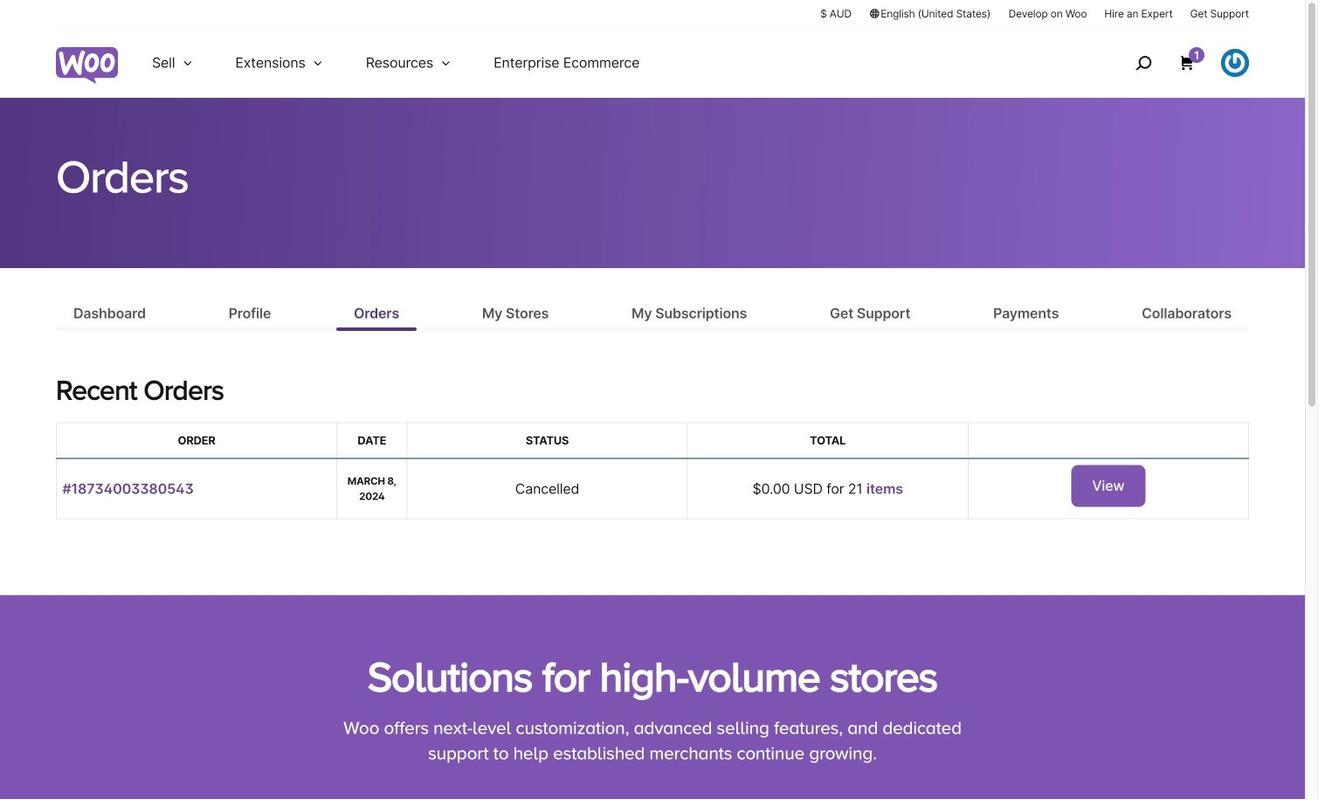 Task type: vqa. For each thing, say whether or not it's contained in the screenshot.
Open account menu Icon at the right of the page
yes



Task type: describe. For each thing, give the bounding box(es) containing it.
service navigation menu element
[[1098, 35, 1249, 91]]

search image
[[1130, 49, 1158, 77]]



Task type: locate. For each thing, give the bounding box(es) containing it.
open account menu image
[[1222, 49, 1249, 77]]



